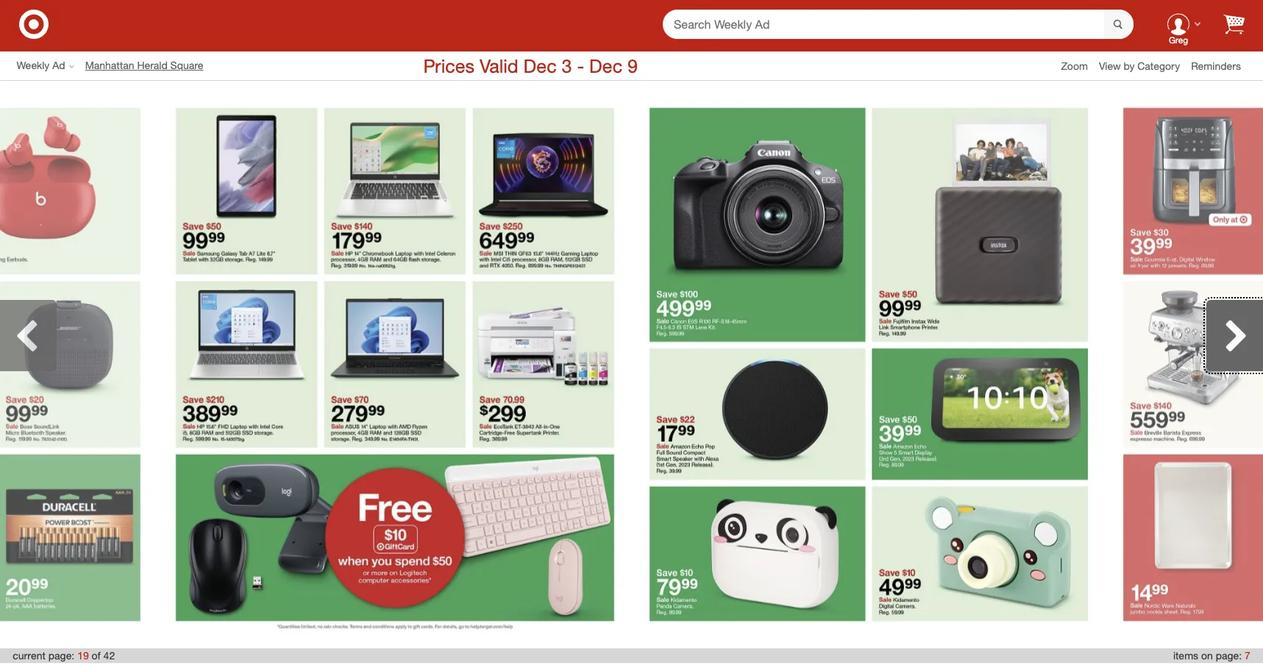 Task type: locate. For each thing, give the bounding box(es) containing it.
42
[[103, 650, 115, 662]]

page:
[[48, 650, 75, 662], [1216, 650, 1242, 662]]

1 page: from the left
[[48, 650, 75, 662]]

1 dec from the left
[[524, 54, 557, 77]]

zoom link
[[1062, 59, 1099, 73]]

manhattan
[[85, 59, 134, 72]]

valid
[[480, 54, 519, 77]]

view
[[1099, 59, 1121, 72]]

page 18 image
[[0, 90, 158, 640]]

dec left 3
[[524, 54, 557, 77]]

1 horizontal spatial page:
[[1216, 650, 1242, 662]]

page: left 19
[[48, 650, 75, 662]]

3
[[562, 54, 572, 77]]

7
[[1245, 650, 1251, 662]]

weekly
[[17, 59, 50, 72]]

0 horizontal spatial dec
[[524, 54, 557, 77]]

page 19 image
[[158, 90, 632, 640]]

0 horizontal spatial page:
[[48, 650, 75, 662]]

on
[[1202, 650, 1213, 662]]

zoom
[[1062, 59, 1088, 72]]

1 horizontal spatial dec
[[590, 54, 623, 77]]

dec right -
[[590, 54, 623, 77]]

herald
[[137, 59, 168, 72]]

form
[[663, 9, 1134, 40]]

current
[[13, 650, 46, 662]]

dec
[[524, 54, 557, 77], [590, 54, 623, 77]]

reminders
[[1192, 59, 1242, 72]]

page: left 7
[[1216, 650, 1242, 662]]

square
[[170, 59, 203, 72]]

manhattan herald square
[[85, 59, 203, 72]]



Task type: vqa. For each thing, say whether or not it's contained in the screenshot.
days
no



Task type: describe. For each thing, give the bounding box(es) containing it.
category
[[1138, 59, 1181, 72]]

by
[[1124, 59, 1135, 72]]

go to target.com image
[[19, 9, 49, 39]]

items on page: 7
[[1174, 650, 1251, 662]]

view by category
[[1099, 59, 1181, 72]]

zoom-in element
[[1062, 59, 1088, 72]]

2 page: from the left
[[1216, 650, 1242, 662]]

Search Weekly Ad search field
[[663, 9, 1134, 40]]

prices valid dec 3 - dec 9
[[424, 54, 638, 77]]

greg
[[1169, 35, 1188, 46]]

prices
[[424, 54, 475, 77]]

view your cart on target.com image
[[1224, 14, 1245, 34]]

current page: 19 of 42
[[13, 650, 115, 662]]

2 dec from the left
[[590, 54, 623, 77]]

ad
[[52, 59, 65, 72]]

items
[[1174, 650, 1199, 662]]

page 21 image
[[1106, 90, 1264, 640]]

-
[[577, 54, 584, 77]]

manhattan herald square link
[[85, 58, 215, 73]]

view by category link
[[1099, 59, 1192, 72]]

page 20 image
[[632, 90, 1106, 640]]

weekly ad
[[17, 59, 65, 72]]

19
[[77, 650, 89, 662]]

greg link
[[1156, 0, 1202, 47]]

weekly ad link
[[17, 58, 85, 73]]

reminders link
[[1192, 59, 1253, 73]]

of
[[92, 650, 101, 662]]

9
[[628, 54, 638, 77]]



